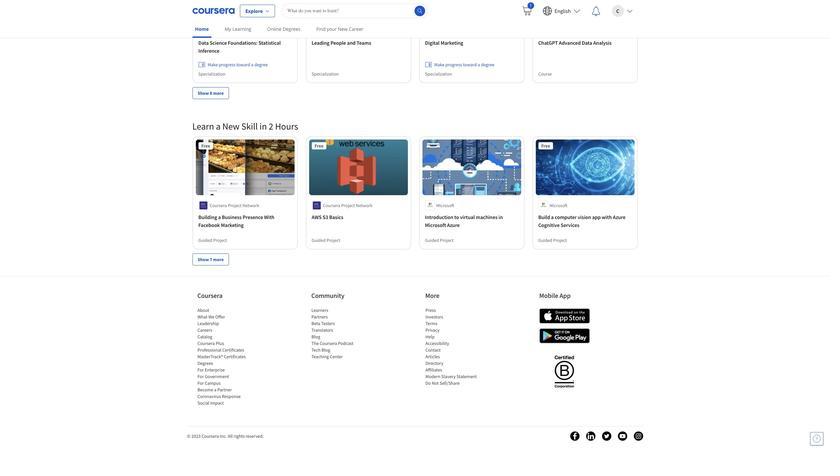 Task type: describe. For each thing, give the bounding box(es) containing it.
coursera left inc.
[[202, 433, 219, 439]]

modern
[[426, 374, 441, 380]]

make for science
[[208, 62, 218, 68]]

skill
[[242, 120, 258, 132]]

become a partner link
[[198, 387, 232, 393]]

© 2023 coursera inc. all rights reserved.
[[187, 433, 264, 439]]

c button
[[607, 0, 638, 21]]

about what we offer leadership careers catalog coursera plus professional certificates mastertrack® certificates degrees for enterprise for government for campus become a partner coronavirus response social impact
[[198, 307, 246, 406]]

a inside build a computer vision app with azure cognitive services
[[552, 214, 554, 220]]

investors
[[426, 314, 443, 320]]

social
[[198, 400, 209, 406]]

aws s3 basics
[[312, 214, 344, 220]]

What do you want to learn? text field
[[282, 3, 428, 18]]

leading
[[312, 39, 330, 46]]

build
[[539, 214, 551, 220]]

rights
[[234, 433, 245, 439]]

degrees inside about what we offer leadership careers catalog coursera plus professional certificates mastertrack® certificates degrees for enterprise for government for campus become a partner coronavirus response social impact
[[198, 360, 213, 366]]

mobile
[[540, 291, 559, 300]]

inference
[[199, 47, 220, 54]]

business
[[222, 214, 242, 220]]

3 for from the top
[[198, 380, 204, 386]]

hours
[[275, 120, 298, 132]]

with
[[602, 214, 612, 220]]

articles link
[[426, 354, 440, 360]]

translators link
[[312, 327, 333, 333]]

new for your
[[338, 26, 348, 32]]

mastertrack®
[[198, 354, 223, 360]]

list for coursera
[[198, 307, 254, 407]]

of for foundations:
[[230, 28, 234, 34]]

coursera up aws s3 basics
[[323, 203, 341, 208]]

2 specialization from the left
[[312, 71, 339, 77]]

logo of certified b corporation image
[[551, 352, 578, 392]]

boulder
[[254, 28, 269, 34]]

data inside "data science foundations: statistical inference"
[[199, 39, 209, 46]]

of for and
[[344, 28, 348, 34]]

introduction to virtual machines in microsoft azure
[[425, 214, 503, 228]]

affiliates link
[[426, 367, 442, 373]]

learn a new skill in 2 hours
[[193, 120, 298, 132]]

©
[[187, 433, 191, 439]]

1 link
[[517, 0, 538, 21]]

social impact link
[[198, 400, 224, 406]]

enterprise
[[205, 367, 225, 373]]

more for show 8 more
[[213, 90, 224, 96]]

marketing inside the building a business presence with facebook marketing
[[221, 222, 244, 228]]

guided for introduction to virtual machines in microsoft azure
[[425, 237, 439, 243]]

find
[[317, 26, 326, 32]]

project for building a business presence with facebook marketing
[[213, 237, 227, 243]]

coursera project network for basics
[[323, 203, 373, 208]]

center
[[330, 354, 343, 360]]

mobile app
[[540, 291, 571, 300]]

contact
[[426, 347, 441, 353]]

project for build a computer vision app with azure cognitive services
[[554, 237, 568, 243]]

my learning link
[[222, 22, 254, 36]]

careers link
[[198, 327, 212, 333]]

leading people and teams
[[312, 39, 371, 46]]

teaching
[[312, 354, 329, 360]]

show 7 more
[[198, 257, 224, 263]]

2023
[[192, 433, 201, 439]]

azure for microsoft
[[448, 222, 460, 228]]

accessibility link
[[426, 340, 449, 346]]

slavery
[[442, 374, 456, 380]]

free for aws
[[315, 143, 324, 149]]

what we offer link
[[198, 314, 225, 320]]

make for marketing
[[435, 62, 445, 68]]

7
[[210, 257, 212, 263]]

aws
[[312, 214, 322, 220]]

a down the digital marketing link
[[478, 62, 481, 68]]

specialization for digital marketing
[[425, 71, 453, 77]]

machines
[[476, 214, 498, 220]]

a down the 'data science foundations: statistical inference' link
[[251, 62, 254, 68]]

basics
[[330, 214, 344, 220]]

guided project for building a business presence with facebook marketing
[[199, 237, 227, 243]]

coursera up building
[[210, 203, 227, 208]]

podcast
[[338, 340, 354, 346]]

list for more
[[426, 307, 482, 387]]

microsoft for to
[[437, 203, 455, 208]]

we
[[208, 314, 214, 320]]

coursera linkedin image
[[587, 432, 596, 441]]

coursera twitter image
[[603, 432, 612, 441]]

build a computer vision app with azure cognitive services
[[539, 214, 626, 228]]

learners link
[[312, 307, 328, 313]]

8
[[210, 90, 212, 96]]

accessibility
[[426, 340, 449, 346]]

with
[[264, 214, 275, 220]]

2 for from the top
[[198, 374, 204, 380]]

network for business
[[243, 203, 259, 208]]

beta testers link
[[312, 321, 335, 327]]

university of michigan
[[323, 28, 366, 34]]

guided project for introduction to virtual machines in microsoft azure
[[425, 237, 454, 243]]

do
[[426, 380, 431, 386]]

cognitive
[[539, 222, 560, 228]]

press
[[426, 307, 436, 313]]

a right learn
[[216, 120, 221, 132]]

learn
[[193, 120, 214, 132]]

project for aws s3 basics
[[327, 237, 341, 243]]

mastertrack® certificates link
[[198, 354, 246, 360]]

make progress toward a degree for science
[[208, 62, 268, 68]]

leadership link
[[198, 321, 219, 327]]

and
[[347, 39, 356, 46]]

degree for data science foundations: statistical inference
[[255, 62, 268, 68]]

coursera inside the learners partners beta testers translators blog the coursera podcast tech blog teaching center
[[320, 340, 337, 346]]

partners link
[[312, 314, 328, 320]]

vision
[[578, 214, 592, 220]]

university of colorado boulder
[[210, 28, 269, 34]]

build a computer vision app with azure cognitive services link
[[539, 213, 632, 229]]

2
[[269, 120, 274, 132]]

course
[[539, 71, 552, 77]]

coursera image
[[193, 5, 235, 16]]

network for basics
[[356, 203, 373, 208]]

show 7 more button
[[193, 254, 229, 266]]

catalog
[[198, 334, 212, 340]]

data science foundations: statistical inference link
[[199, 39, 292, 55]]

project up business
[[228, 203, 242, 208]]

help center image
[[814, 435, 822, 443]]

statement
[[457, 374, 477, 380]]

azure for with
[[614, 214, 626, 220]]

plus
[[216, 340, 224, 346]]

not
[[432, 380, 439, 386]]

online degrees
[[267, 26, 301, 32]]

coursera inside about what we offer leadership careers catalog coursera plus professional certificates mastertrack® certificates degrees for enterprise for government for campus become a partner coronavirus response social impact
[[198, 340, 215, 346]]

directory
[[426, 360, 444, 366]]

directory link
[[426, 360, 444, 366]]



Task type: vqa. For each thing, say whether or not it's contained in the screenshot.
3rd 'group' from the bottom
no



Task type: locate. For each thing, give the bounding box(es) containing it.
digital marketing link
[[425, 39, 519, 47]]

specialization up 8
[[199, 71, 226, 77]]

guided project down cognitive
[[539, 237, 568, 243]]

make down inference
[[208, 62, 218, 68]]

campus
[[205, 380, 221, 386]]

a inside about what we offer leadership careers catalog coursera plus professional certificates mastertrack® certificates degrees for enterprise for government for campus become a partner coronavirus response social impact
[[214, 387, 217, 393]]

coursera project network for business
[[210, 203, 259, 208]]

list containing about
[[198, 307, 254, 407]]

teams
[[357, 39, 371, 46]]

None search field
[[282, 3, 428, 18]]

azure inside build a computer vision app with azure cognitive services
[[614, 214, 626, 220]]

learning
[[233, 26, 252, 32]]

project down introduction
[[440, 237, 454, 243]]

for up become
[[198, 380, 204, 386]]

guided project down s3
[[312, 237, 341, 243]]

in for skill
[[260, 120, 267, 132]]

advanced
[[559, 39, 581, 46]]

degrees right online
[[283, 26, 301, 32]]

digital
[[425, 39, 440, 46]]

more inside show 7 more button
[[213, 257, 224, 263]]

2 guided from the left
[[312, 237, 326, 243]]

computer
[[555, 214, 577, 220]]

affiliates
[[426, 367, 442, 373]]

0 horizontal spatial degrees
[[198, 360, 213, 366]]

inc.
[[220, 433, 227, 439]]

data up inference
[[199, 39, 209, 46]]

university for science
[[210, 28, 229, 34]]

all
[[228, 433, 233, 439]]

learn a new skill in 2 hours collection element
[[189, 110, 642, 276]]

specialization down leading
[[312, 71, 339, 77]]

make progress toward a degree down "data science foundations: statistical inference"
[[208, 62, 268, 68]]

0 vertical spatial blog
[[312, 334, 320, 340]]

degree
[[255, 62, 268, 68], [482, 62, 495, 68]]

0 horizontal spatial coursera project network
[[210, 203, 259, 208]]

0 horizontal spatial blog
[[312, 334, 320, 340]]

1 show from the top
[[198, 90, 209, 96]]

beta
[[312, 321, 320, 327]]

1 vertical spatial blog
[[322, 347, 330, 353]]

specialization for data science foundations: statistical inference
[[199, 71, 226, 77]]

a down 'campus'
[[214, 387, 217, 393]]

project down basics
[[327, 237, 341, 243]]

2 horizontal spatial list
[[426, 307, 482, 387]]

coursera youtube image
[[618, 432, 628, 441]]

in inside introduction to virtual machines in microsoft azure
[[499, 214, 503, 220]]

free for building
[[202, 143, 210, 149]]

list for community
[[312, 307, 368, 360]]

guided project down facebook
[[199, 237, 227, 243]]

for
[[198, 367, 204, 373], [198, 374, 204, 380], [198, 380, 204, 386]]

0 vertical spatial more
[[213, 90, 224, 96]]

c
[[617, 7, 620, 14]]

s3
[[323, 214, 329, 220]]

guided
[[199, 237, 213, 243], [312, 237, 326, 243], [425, 237, 439, 243], [539, 237, 553, 243]]

1 vertical spatial degrees
[[198, 360, 213, 366]]

in left 2
[[260, 120, 267, 132]]

blog up teaching center link at the bottom
[[322, 347, 330, 353]]

more inside the show 8 more button
[[213, 90, 224, 96]]

in
[[260, 120, 267, 132], [499, 214, 503, 220]]

coursera down the catalog link
[[198, 340, 215, 346]]

blog up the
[[312, 334, 320, 340]]

virtual
[[461, 214, 475, 220]]

0 horizontal spatial data
[[199, 39, 209, 46]]

1 guided project from the left
[[199, 237, 227, 243]]

progress down "data science foundations: statistical inference"
[[219, 62, 236, 68]]

articles
[[426, 354, 440, 360]]

university for people
[[323, 28, 343, 34]]

specialization down digital marketing
[[425, 71, 453, 77]]

show
[[198, 90, 209, 96], [198, 257, 209, 263]]

toward down the digital marketing link
[[464, 62, 477, 68]]

sell/share
[[440, 380, 460, 386]]

get it on google play image
[[540, 329, 590, 343]]

3 list from the left
[[426, 307, 482, 387]]

0 vertical spatial new
[[338, 26, 348, 32]]

make progress toward a degree for marketing
[[435, 62, 495, 68]]

translators
[[312, 327, 333, 333]]

the
[[312, 340, 319, 346]]

degree down statistical
[[255, 62, 268, 68]]

building a business presence with facebook marketing
[[199, 214, 275, 228]]

partners
[[312, 314, 328, 320]]

1 of from the left
[[230, 28, 234, 34]]

statistical
[[259, 39, 281, 46]]

press link
[[426, 307, 436, 313]]

for up the for campus link
[[198, 374, 204, 380]]

contact link
[[426, 347, 441, 353]]

more right 8
[[213, 90, 224, 96]]

guided for building a business presence with facebook marketing
[[199, 237, 213, 243]]

azure
[[614, 214, 626, 220], [448, 222, 460, 228]]

2 list from the left
[[312, 307, 368, 360]]

degrees link
[[198, 360, 213, 366]]

testers
[[321, 321, 335, 327]]

aws s3 basics link
[[312, 213, 406, 221]]

0 horizontal spatial make
[[208, 62, 218, 68]]

services
[[561, 222, 580, 228]]

1 data from the left
[[199, 39, 209, 46]]

project for introduction to virtual machines in microsoft azure
[[440, 237, 454, 243]]

guided project for build a computer vision app with azure cognitive services
[[539, 237, 568, 243]]

0 horizontal spatial azure
[[448, 222, 460, 228]]

show 8 more
[[198, 90, 224, 96]]

azure right with
[[614, 214, 626, 220]]

toward for science
[[237, 62, 250, 68]]

my
[[225, 26, 231, 32]]

tech
[[312, 347, 321, 353]]

1 degree from the left
[[255, 62, 268, 68]]

privacy link
[[426, 327, 440, 333]]

privacy
[[426, 327, 440, 333]]

0 horizontal spatial university
[[210, 28, 229, 34]]

1 university from the left
[[210, 28, 229, 34]]

3 specialization from the left
[[425, 71, 453, 77]]

marketing down business
[[221, 222, 244, 228]]

microsoft inside introduction to virtual machines in microsoft azure
[[425, 222, 447, 228]]

1 vertical spatial certificates
[[224, 354, 246, 360]]

4 guided from the left
[[539, 237, 553, 243]]

data left "analysis"
[[582, 39, 593, 46]]

find your new career
[[317, 26, 364, 32]]

guided project down introduction
[[425, 237, 454, 243]]

for government link
[[198, 374, 229, 380]]

microsoft up computer
[[550, 203, 568, 208]]

new left 'skill'
[[223, 120, 240, 132]]

project up aws s3 basics link
[[342, 203, 355, 208]]

list containing press
[[426, 307, 482, 387]]

2 free from the left
[[315, 143, 324, 149]]

professional
[[198, 347, 221, 353]]

0 horizontal spatial specialization
[[199, 71, 226, 77]]

shopping cart: 1 item element
[[522, 2, 535, 16]]

3 guided from the left
[[425, 237, 439, 243]]

1 vertical spatial in
[[499, 214, 503, 220]]

university
[[210, 28, 229, 34], [323, 28, 343, 34]]

guided down cognitive
[[539, 237, 553, 243]]

project down services
[[554, 237, 568, 243]]

coursera facebook image
[[571, 432, 580, 441]]

1 horizontal spatial progress
[[446, 62, 463, 68]]

2 make from the left
[[435, 62, 445, 68]]

app
[[560, 291, 571, 300]]

1 horizontal spatial coursera project network
[[323, 203, 373, 208]]

presence
[[243, 214, 263, 220]]

tech blog link
[[312, 347, 330, 353]]

2 progress from the left
[[446, 62, 463, 68]]

1 vertical spatial more
[[213, 257, 224, 263]]

0 horizontal spatial of
[[230, 28, 234, 34]]

1 horizontal spatial toward
[[464, 62, 477, 68]]

0 vertical spatial show
[[198, 90, 209, 96]]

microsoft down introduction
[[425, 222, 447, 228]]

network up aws s3 basics link
[[356, 203, 373, 208]]

list
[[198, 307, 254, 407], [312, 307, 368, 360], [426, 307, 482, 387]]

building
[[199, 214, 217, 220]]

0 horizontal spatial in
[[260, 120, 267, 132]]

0 horizontal spatial free
[[202, 143, 210, 149]]

coursera project network up aws s3 basics link
[[323, 203, 373, 208]]

show inside show 7 more button
[[198, 257, 209, 263]]

guided down introduction
[[425, 237, 439, 243]]

impact
[[210, 400, 224, 406]]

show for show 8 more
[[198, 90, 209, 96]]

guided down aws
[[312, 237, 326, 243]]

1 horizontal spatial degrees
[[283, 26, 301, 32]]

coursera instagram image
[[634, 432, 644, 441]]

2 toward from the left
[[464, 62, 477, 68]]

home
[[195, 26, 209, 32]]

data science foundations: statistical inference
[[199, 39, 281, 54]]

progress down digital marketing
[[446, 62, 463, 68]]

1 horizontal spatial marketing
[[441, 39, 464, 46]]

1 guided from the left
[[199, 237, 213, 243]]

coursera project network up business
[[210, 203, 259, 208]]

0 vertical spatial marketing
[[441, 39, 464, 46]]

grow your skill set collection element
[[189, 0, 642, 110]]

toward down the 'data science foundations: statistical inference' link
[[237, 62, 250, 68]]

azure down to
[[448, 222, 460, 228]]

1 toward from the left
[[237, 62, 250, 68]]

teaching center link
[[312, 354, 343, 360]]

progress for marketing
[[446, 62, 463, 68]]

2 of from the left
[[344, 28, 348, 34]]

1 horizontal spatial data
[[582, 39, 593, 46]]

guided down facebook
[[199, 237, 213, 243]]

free for build
[[542, 143, 551, 149]]

a right building
[[218, 214, 221, 220]]

2 more from the top
[[213, 257, 224, 263]]

coursera up tech blog link
[[320, 340, 337, 346]]

more right 7 on the bottom
[[213, 257, 224, 263]]

1 make from the left
[[208, 62, 218, 68]]

blog link
[[312, 334, 320, 340]]

1 horizontal spatial of
[[344, 28, 348, 34]]

guided project for aws s3 basics
[[312, 237, 341, 243]]

microsoft for a
[[550, 203, 568, 208]]

explore
[[246, 7, 263, 14]]

introduction
[[425, 214, 454, 220]]

0 vertical spatial degrees
[[283, 26, 301, 32]]

press investors terms privacy help accessibility contact articles directory affiliates modern slavery statement do not sell/share
[[426, 307, 477, 386]]

2 degree from the left
[[482, 62, 495, 68]]

science
[[210, 39, 227, 46]]

1 horizontal spatial make
[[435, 62, 445, 68]]

microsoft up introduction
[[437, 203, 455, 208]]

guided for build a computer vision app with azure cognitive services
[[539, 237, 553, 243]]

1 progress from the left
[[219, 62, 236, 68]]

3 free from the left
[[542, 143, 551, 149]]

certificates down professional certificates link
[[224, 354, 246, 360]]

toward
[[237, 62, 250, 68], [464, 62, 477, 68]]

azure inside introduction to virtual machines in microsoft azure
[[448, 222, 460, 228]]

2 network from the left
[[356, 203, 373, 208]]

1 horizontal spatial make progress toward a degree
[[435, 62, 495, 68]]

to
[[455, 214, 459, 220]]

0 vertical spatial in
[[260, 120, 267, 132]]

marketing right the digital
[[441, 39, 464, 46]]

digital marketing
[[425, 39, 464, 46]]

1 network from the left
[[243, 203, 259, 208]]

for down degrees link
[[198, 367, 204, 373]]

1 specialization from the left
[[199, 71, 226, 77]]

degree down the digital marketing link
[[482, 62, 495, 68]]

network up presence
[[243, 203, 259, 208]]

show for show 7 more
[[198, 257, 209, 263]]

1 horizontal spatial specialization
[[312, 71, 339, 77]]

1 list from the left
[[198, 307, 254, 407]]

show inside button
[[198, 90, 209, 96]]

project down facebook
[[213, 237, 227, 243]]

0 horizontal spatial new
[[223, 120, 240, 132]]

modern slavery statement link
[[426, 374, 477, 380]]

0 horizontal spatial network
[[243, 203, 259, 208]]

1 horizontal spatial network
[[356, 203, 373, 208]]

2 coursera project network from the left
[[323, 203, 373, 208]]

1 horizontal spatial university
[[323, 28, 343, 34]]

0 vertical spatial certificates
[[222, 347, 244, 353]]

for enterprise link
[[198, 367, 225, 373]]

project
[[228, 203, 242, 208], [342, 203, 355, 208], [213, 237, 227, 243], [327, 237, 341, 243], [440, 237, 454, 243], [554, 237, 568, 243]]

1 vertical spatial azure
[[448, 222, 460, 228]]

1 vertical spatial show
[[198, 257, 209, 263]]

2 vertical spatial for
[[198, 380, 204, 386]]

2 guided project from the left
[[312, 237, 341, 243]]

0 horizontal spatial progress
[[219, 62, 236, 68]]

english button
[[538, 0, 586, 21]]

online degrees link
[[265, 22, 303, 36]]

1 horizontal spatial blog
[[322, 347, 330, 353]]

2 horizontal spatial free
[[542, 143, 551, 149]]

foundations:
[[228, 39, 258, 46]]

show left 8
[[198, 90, 209, 96]]

government
[[205, 374, 229, 380]]

1 vertical spatial new
[[223, 120, 240, 132]]

4 guided project from the left
[[539, 237, 568, 243]]

in for machines
[[499, 214, 503, 220]]

1 horizontal spatial new
[[338, 26, 348, 32]]

toward for marketing
[[464, 62, 477, 68]]

show left 7 on the bottom
[[198, 257, 209, 263]]

a inside the building a business presence with facebook marketing
[[218, 214, 221, 220]]

2 show from the top
[[198, 257, 209, 263]]

degree for digital marketing
[[482, 62, 495, 68]]

list containing learners
[[312, 307, 368, 360]]

new for a
[[223, 120, 240, 132]]

degrees down mastertrack®
[[198, 360, 213, 366]]

reserved.
[[246, 433, 264, 439]]

become
[[198, 387, 213, 393]]

coursera project network
[[210, 203, 259, 208], [323, 203, 373, 208]]

0 horizontal spatial list
[[198, 307, 254, 407]]

1 horizontal spatial in
[[499, 214, 503, 220]]

guided for aws s3 basics
[[312, 237, 326, 243]]

1 vertical spatial for
[[198, 374, 204, 380]]

1 for from the top
[[198, 367, 204, 373]]

1 more from the top
[[213, 90, 224, 96]]

your
[[327, 26, 337, 32]]

2 make progress toward a degree from the left
[[435, 62, 495, 68]]

career
[[349, 26, 364, 32]]

1 horizontal spatial azure
[[614, 214, 626, 220]]

2 university from the left
[[323, 28, 343, 34]]

in right "machines"
[[499, 214, 503, 220]]

1 horizontal spatial list
[[312, 307, 368, 360]]

more for show 7 more
[[213, 257, 224, 263]]

1 vertical spatial marketing
[[221, 222, 244, 228]]

2 data from the left
[[582, 39, 593, 46]]

marketing inside grow your skill set collection element
[[441, 39, 464, 46]]

1 horizontal spatial free
[[315, 143, 324, 149]]

a right build at the right top of page
[[552, 214, 554, 220]]

make down digital marketing
[[435, 62, 445, 68]]

coursera up about
[[198, 291, 223, 300]]

2 horizontal spatial specialization
[[425, 71, 453, 77]]

0 horizontal spatial degree
[[255, 62, 268, 68]]

1 free from the left
[[202, 143, 210, 149]]

0 horizontal spatial toward
[[237, 62, 250, 68]]

progress for science
[[219, 62, 236, 68]]

1 coursera project network from the left
[[210, 203, 259, 208]]

0 horizontal spatial marketing
[[221, 222, 244, 228]]

0 horizontal spatial make progress toward a degree
[[208, 62, 268, 68]]

professional certificates link
[[198, 347, 244, 353]]

make progress toward a degree down the digital marketing link
[[435, 62, 495, 68]]

1 horizontal spatial degree
[[482, 62, 495, 68]]

0 vertical spatial azure
[[614, 214, 626, 220]]

response
[[222, 394, 241, 400]]

catalog link
[[198, 334, 212, 340]]

3 guided project from the left
[[425, 237, 454, 243]]

1 make progress toward a degree from the left
[[208, 62, 268, 68]]

download on the app store image
[[540, 309, 590, 324]]

new right your
[[338, 26, 348, 32]]

explore button
[[240, 4, 275, 17]]

certificates up mastertrack® certificates link
[[222, 347, 244, 353]]

degrees
[[283, 26, 301, 32], [198, 360, 213, 366]]

0 vertical spatial for
[[198, 367, 204, 373]]



